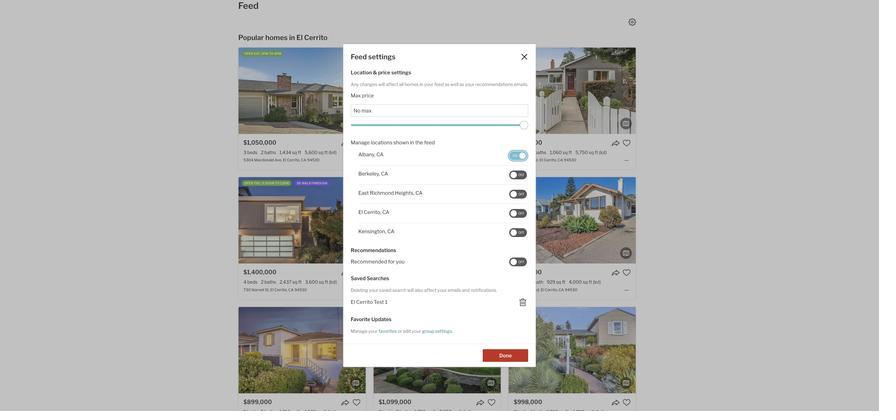 Task type: locate. For each thing, give the bounding box(es) containing it.
2 horizontal spatial 3 beds
[[514, 150, 528, 155]]

ca right heights, at the left top of the page
[[416, 190, 423, 196]]

0 vertical spatial open
[[244, 52, 253, 56]]

2 photo of 7621 terrace dr, el cerrito, ca 94530 image from the left
[[374, 48, 501, 134]]

0 horizontal spatial 3
[[244, 150, 246, 155]]

0 horizontal spatial feed
[[238, 0, 259, 11]]

photo of 6823 glen mawr ave, el cerrito, ca 94530 image
[[247, 178, 374, 264], [374, 178, 501, 264], [501, 178, 628, 264]]

1 photo of 300 sea view dr, el cerrito, ca 94530 image from the left
[[382, 307, 509, 394]]

2 baths up the 7104 blake st, el cerrito, ca 94530
[[531, 150, 547, 155]]

3 beds
[[244, 150, 257, 155], [514, 150, 528, 155], [379, 280, 393, 285]]

cerrito, for $949,000
[[544, 158, 557, 163]]

0 vertical spatial in
[[289, 33, 295, 42]]

ave,
[[275, 158, 282, 163], [409, 288, 417, 293]]

price right &
[[378, 70, 390, 76]]

mawr
[[398, 288, 408, 293]]

ca
[[377, 152, 384, 158], [301, 158, 306, 163], [558, 158, 563, 163], [381, 171, 388, 177], [416, 190, 423, 196], [382, 210, 390, 216], [387, 229, 395, 235], [288, 288, 294, 293], [435, 288, 441, 293], [559, 288, 564, 293]]

feed right the
[[424, 140, 435, 146]]

4 beds
[[244, 280, 258, 285]]

to for $1,050,000
[[269, 52, 273, 56]]

beds up 5304
[[247, 150, 257, 155]]

1 horizontal spatial favorite button checkbox
[[488, 399, 496, 407]]

baths up macdonald on the left
[[265, 150, 276, 155]]

$1,050,000
[[244, 140, 276, 146]]

ft right 4,000
[[589, 280, 592, 285]]

2 vertical spatial favorite button image
[[488, 399, 496, 407]]

st, right blake
[[535, 158, 539, 163]]

kensington, ca
[[359, 229, 395, 235]]

3 beds up 6823
[[379, 280, 393, 285]]

ft left 5,600
[[298, 150, 301, 155]]

photo of 202 sea view dr, el cerrito, ca 94530 image
[[111, 307, 239, 394], [239, 307, 366, 394], [366, 307, 493, 394]]

settings up location & price settings
[[368, 53, 396, 61]]

beds up 7104
[[518, 150, 528, 155]]

done button
[[483, 350, 529, 363]]

2 baths up macdonald on the left
[[261, 150, 276, 155]]

manage for manage your favorites or edit your group settings.
[[351, 329, 368, 334]]

your left 6823
[[369, 288, 379, 293]]

sq right "3,600"
[[319, 280, 324, 285]]

9:30am
[[262, 182, 275, 185]]

0 vertical spatial settings
[[368, 53, 396, 61]]

as
[[445, 82, 450, 87], [460, 82, 464, 87]]

0 vertical spatial affect
[[386, 82, 398, 87]]

feed
[[238, 0, 259, 11], [351, 53, 367, 61]]

2 horizontal spatial in
[[420, 82, 423, 87]]

to right 2pm
[[269, 52, 273, 56]]

max
[[351, 93, 361, 99]]

1 vertical spatial favorite button image
[[623, 269, 631, 277]]

1 vertical spatial feed
[[351, 53, 367, 61]]

max price
[[351, 93, 374, 99]]

1 vertical spatial price
[[362, 93, 374, 99]]

3 photo of 1848 key blvd, el cerrito, ca 94530 image from the left
[[636, 178, 763, 264]]

st, for $949,000
[[535, 158, 539, 163]]

ft left 4,000
[[562, 280, 566, 285]]

favorites
[[379, 329, 397, 334]]

location & price settings
[[351, 70, 411, 76]]

settings up all at the top of the page
[[392, 70, 411, 76]]

5,600
[[305, 150, 318, 155]]

1 photo of 6823 glen mawr ave, el cerrito, ca 94530 image from the left
[[247, 178, 374, 264]]

manage up albany,
[[351, 140, 370, 146]]

94530 down 4,000
[[565, 288, 578, 293]]

0 horizontal spatial 1
[[385, 299, 388, 305]]

sq
[[292, 150, 297, 155], [319, 150, 324, 155], [563, 150, 568, 155], [589, 150, 594, 155], [293, 280, 297, 285], [319, 280, 324, 285], [556, 280, 561, 285], [583, 280, 588, 285]]

cerrito, down "1,434 sq ft"
[[287, 158, 300, 163]]

changes
[[360, 82, 377, 87]]

1 right test
[[385, 299, 388, 305]]

1 vertical spatial favorite button checkbox
[[488, 399, 496, 407]]

feed settings
[[351, 53, 396, 61]]

2 manage from the top
[[351, 329, 368, 334]]

will left also
[[407, 288, 414, 293]]

0 vertical spatial cerrito
[[304, 33, 328, 42]]

0 horizontal spatial to
[[269, 52, 273, 56]]

2 photo of 300 sea view dr, el cerrito, ca 94530 image from the left
[[509, 307, 636, 394]]

open left thu,
[[244, 182, 253, 185]]

feed
[[435, 82, 444, 87], [424, 140, 435, 146]]

photo of 730 norvell st, el cerrito, ca 94530 image
[[111, 178, 239, 264], [239, 178, 366, 264], [366, 178, 493, 264]]

ca down locations
[[377, 152, 384, 158]]

favorite button image
[[623, 139, 631, 147], [623, 269, 631, 277], [488, 399, 496, 407]]

feed for feed
[[238, 0, 259, 11]]

1 vertical spatial to
[[275, 182, 280, 185]]

3 photo of 1519 norvell st, el cerrito, ca 94530 image from the left
[[501, 307, 628, 394]]

1 vertical spatial st,
[[265, 288, 270, 293]]

sq right 4,000
[[583, 280, 588, 285]]

heights,
[[395, 190, 415, 196]]

favorite button checkbox for $1,400,000
[[353, 269, 361, 277]]

1 horizontal spatial price
[[378, 70, 390, 76]]

baths for $1,400,000
[[265, 280, 276, 285]]

2 baths up 730 norvell st, el cerrito, ca 94530
[[261, 280, 276, 285]]

1 horizontal spatial $899,000
[[379, 140, 407, 146]]

(lot) right 4,000
[[593, 280, 601, 285]]

0 vertical spatial manage
[[351, 140, 370, 146]]

ca right kensington,
[[387, 229, 395, 235]]

1 vertical spatial manage
[[351, 329, 368, 334]]

albany,
[[359, 152, 376, 158]]

1 vertical spatial ave,
[[409, 288, 417, 293]]

1 horizontal spatial to
[[275, 182, 280, 185]]

94530 down 5,600
[[307, 158, 320, 163]]

cerrito, for $769,000
[[545, 288, 558, 293]]

1 photo of 7104 blake st, el cerrito, ca 94530 image from the left
[[382, 48, 509, 134]]

ca down 5,600
[[301, 158, 306, 163]]

(lot) right 5,750
[[599, 150, 607, 155]]

sq right 5,600
[[319, 150, 324, 155]]

2 open from the top
[[244, 182, 253, 185]]

1 vertical spatial $899,000
[[244, 399, 272, 406]]

0 vertical spatial feed
[[238, 0, 259, 11]]

favorites link
[[378, 329, 398, 334]]

emails
[[448, 288, 461, 293]]

favorite button image
[[353, 139, 361, 147], [353, 269, 361, 277], [353, 399, 361, 407], [623, 399, 631, 407]]

0 vertical spatial favorite button checkbox
[[353, 269, 361, 277]]

cerrito, down 1,060 on the top right of the page
[[544, 158, 557, 163]]

3 up 6823
[[379, 280, 382, 285]]

1 horizontal spatial ave,
[[409, 288, 417, 293]]

2 photo of 7104 blake st, el cerrito, ca 94530 image from the left
[[509, 48, 636, 134]]

as left well
[[445, 82, 450, 87]]

cerrito, down 2,437
[[275, 288, 288, 293]]

ave, right mawr
[[409, 288, 417, 293]]

1 left bath
[[531, 280, 533, 285]]

el
[[297, 33, 303, 42], [283, 158, 286, 163], [540, 158, 543, 163], [359, 210, 363, 216], [270, 288, 274, 293], [417, 288, 421, 293], [541, 288, 544, 293], [351, 299, 355, 305]]

ft for 5,750 sq ft (lot)
[[595, 150, 598, 155]]

popular homes in el cerrito
[[238, 33, 328, 42]]

1 vertical spatial open
[[244, 182, 253, 185]]

$899,000
[[379, 140, 407, 146], [244, 399, 272, 406]]

1 horizontal spatial 1
[[531, 280, 533, 285]]

manage your favorites or edit your group settings.
[[351, 329, 453, 334]]

2 vertical spatial in
[[410, 140, 414, 146]]

2
[[261, 150, 264, 155], [379, 150, 381, 155], [531, 150, 534, 155], [261, 280, 264, 285]]

manage
[[351, 140, 370, 146], [351, 329, 368, 334]]

affect
[[386, 82, 398, 87], [424, 288, 437, 293]]

baths up 730 norvell st, el cerrito, ca 94530
[[265, 280, 276, 285]]

st, right norvell
[[265, 288, 270, 293]]

beds down manage locations shown in the feed
[[382, 150, 393, 155]]

2 up norvell
[[261, 280, 264, 285]]

photo of 1519 norvell st, el cerrito, ca 94530 image
[[247, 307, 374, 394], [374, 307, 501, 394], [501, 307, 628, 394]]

1 vertical spatial 1
[[385, 299, 388, 305]]

4pm
[[274, 52, 281, 56]]

sq right 5,750
[[589, 150, 594, 155]]

el cerrito test 1
[[351, 299, 388, 305]]

baths
[[265, 150, 276, 155], [535, 150, 547, 155], [265, 280, 276, 285]]

sq right 929
[[556, 280, 561, 285]]

4,000 sq ft (lot)
[[569, 280, 601, 285]]

ft for 3,600 sq ft (lot)
[[325, 280, 328, 285]]

ca right berkeley,
[[381, 171, 388, 177]]

1848 key blvd, el cerrito, ca 94530
[[514, 288, 578, 293]]

ft for 929 sq ft
[[562, 280, 566, 285]]

ft right "3,600"
[[325, 280, 328, 285]]

1 horizontal spatial homes
[[405, 82, 419, 87]]

(lot) right 5,600
[[329, 150, 337, 155]]

done
[[500, 353, 512, 359]]

3 beds up 7104
[[514, 150, 528, 155]]

1 manage from the top
[[351, 140, 370, 146]]

sq right 1,060 on the top right of the page
[[563, 150, 568, 155]]

2 photo of 6823 glen mawr ave, el cerrito, ca 94530 image from the left
[[374, 178, 501, 264]]

photo of 300 sea view dr, el cerrito, ca 94530 image
[[382, 307, 509, 394], [509, 307, 636, 394], [636, 307, 763, 394]]

sq for 2,437
[[293, 280, 297, 285]]

open thu, 9:30am to 12pm
[[244, 182, 289, 185]]

baths up the 7104 blake st, el cerrito, ca 94530
[[535, 150, 547, 155]]

0 vertical spatial favorite button image
[[623, 139, 631, 147]]

94530 for $769,000
[[565, 288, 578, 293]]

sq for 4,000
[[583, 280, 588, 285]]

0 horizontal spatial 3 beds
[[244, 150, 257, 155]]

94530
[[307, 158, 320, 163], [564, 158, 577, 163], [295, 288, 307, 293], [442, 288, 454, 293], [565, 288, 578, 293]]

your right edit
[[412, 329, 421, 334]]

sq for 5,750
[[589, 150, 594, 155]]

also
[[415, 288, 423, 293]]

5,750 sq ft (lot)
[[576, 150, 607, 155]]

1 as from the left
[[445, 82, 450, 87]]

any
[[351, 82, 359, 87]]

0 horizontal spatial as
[[445, 82, 450, 87]]

0 horizontal spatial homes
[[265, 33, 288, 42]]

ft left 5,750
[[569, 150, 572, 155]]

929
[[547, 280, 555, 285]]

favorite updates
[[351, 317, 392, 323]]

homes right all at the top of the page
[[405, 82, 419, 87]]

ave, down 1,434
[[275, 158, 282, 163]]

3 beds up 5304
[[244, 150, 257, 155]]

2,437 sq ft
[[280, 280, 302, 285]]

albany, ca
[[359, 152, 384, 158]]

0 horizontal spatial $899,000
[[244, 399, 272, 406]]

east richmond heights, ca
[[359, 190, 423, 196]]

sq right 2,437
[[293, 280, 297, 285]]

1 vertical spatial cerrito
[[356, 299, 373, 305]]

0 vertical spatial to
[[269, 52, 273, 56]]

Max price input text field
[[354, 108, 526, 114]]

0 horizontal spatial will
[[378, 82, 385, 87]]

affect left all at the top of the page
[[386, 82, 398, 87]]

2 baths
[[261, 150, 276, 155], [531, 150, 547, 155], [261, 280, 276, 285]]

favorite button checkbox
[[353, 139, 361, 147], [623, 139, 631, 147], [623, 269, 631, 277], [353, 399, 361, 407], [623, 399, 631, 407]]

your left well
[[424, 82, 434, 87]]

2 baths for $1,050,000
[[261, 150, 276, 155]]

ft left "3,600"
[[298, 280, 302, 285]]

94530 down 1,060 sq ft
[[564, 158, 577, 163]]

manage locations shown in the feed
[[351, 140, 435, 146]]

sq right 1,434
[[292, 150, 297, 155]]

(lot)
[[329, 150, 337, 155], [599, 150, 607, 155], [329, 280, 337, 285], [593, 280, 601, 285]]

open left sat,
[[244, 52, 253, 56]]

2 for $949,000
[[531, 150, 534, 155]]

94530 down 2,437 sq ft
[[295, 288, 307, 293]]

key
[[524, 288, 531, 293]]

2 photo of 202 sea view dr, el cerrito, ca 94530 image from the left
[[239, 307, 366, 394]]

2 up blake
[[531, 150, 534, 155]]

feed left well
[[435, 82, 444, 87]]

3 up 5304
[[244, 150, 246, 155]]

0 horizontal spatial st,
[[265, 288, 270, 293]]

3 up 7104
[[514, 150, 517, 155]]

3
[[244, 150, 246, 155], [514, 150, 517, 155], [379, 280, 382, 285]]

photo of 7621 terrace dr, el cerrito, ca 94530 image
[[247, 48, 374, 134], [374, 48, 501, 134], [501, 48, 628, 134]]

5304 macdonald ave, el cerrito, ca 94530
[[244, 158, 320, 163]]

as right well
[[460, 82, 464, 87]]

1 vertical spatial affect
[[424, 288, 437, 293]]

(lot) right "3,600"
[[329, 280, 337, 285]]

ft right 5,750
[[595, 150, 598, 155]]

manage down favorite
[[351, 329, 368, 334]]

0 horizontal spatial cerrito
[[304, 33, 328, 42]]

cerrito, down 929
[[545, 288, 558, 293]]

1 photo of 730 norvell st, el cerrito, ca 94530 image from the left
[[111, 178, 239, 264]]

0 horizontal spatial favorite button checkbox
[[353, 269, 361, 277]]

favorite button checkbox
[[353, 269, 361, 277], [488, 399, 496, 407]]

ft right 5,600
[[325, 150, 328, 155]]

cerrito, up kensington,
[[364, 210, 381, 216]]

1 horizontal spatial as
[[460, 82, 464, 87]]

affect right also
[[424, 288, 437, 293]]

2 photo of 730 norvell st, el cerrito, ca 94530 image from the left
[[239, 178, 366, 264]]

to left 12pm
[[275, 182, 280, 185]]

favorite button checkbox for $1,099,000
[[488, 399, 496, 407]]

1 horizontal spatial feed
[[351, 53, 367, 61]]

open for $1,400,000
[[244, 182, 253, 185]]

price
[[378, 70, 390, 76], [362, 93, 374, 99]]

1 vertical spatial settings
[[392, 70, 411, 76]]

(lot) for $1,050,000
[[329, 150, 337, 155]]

2 baths for $949,000
[[531, 150, 547, 155]]

5,600 sq ft (lot)
[[305, 150, 337, 155]]

1 horizontal spatial affect
[[424, 288, 437, 293]]

any changes will affect all homes in your feed as well as your recommendations emails.
[[351, 82, 529, 87]]

photo of 1848 key blvd, el cerrito, ca 94530 image
[[382, 178, 509, 264], [509, 178, 636, 264], [636, 178, 763, 264]]

photo of 7104 blake st, el cerrito, ca 94530 image
[[382, 48, 509, 134], [509, 48, 636, 134], [636, 48, 763, 134]]

ca left emails at the right bottom
[[435, 288, 441, 293]]

94530 left 'and'
[[442, 288, 454, 293]]

ca down richmond
[[382, 210, 390, 216]]

2 for $1,400,000
[[261, 280, 264, 285]]

recommended
[[351, 259, 387, 265]]

2 photo of 5304 macdonald ave, el cerrito, ca 94530 image from the left
[[239, 48, 366, 134]]

&
[[373, 70, 377, 76]]

0 vertical spatial feed
[[435, 82, 444, 87]]

$899,000 for third photo of 7621 terrace dr, el cerrito, ca 94530 from the right
[[379, 140, 407, 146]]

ft for 1,434 sq ft
[[298, 150, 301, 155]]

2 horizontal spatial 3
[[514, 150, 517, 155]]

photo of 5304 macdonald ave, el cerrito, ca 94530 image
[[111, 48, 239, 134], [239, 48, 366, 134], [366, 48, 493, 134]]

favorite
[[351, 317, 371, 323]]

1 vertical spatial in
[[420, 82, 423, 87]]

0 vertical spatial $899,000
[[379, 140, 407, 146]]

$899,000 for 1st photo of 202 sea view dr, el cerrito, ca 94530 from left
[[244, 399, 272, 406]]

0 horizontal spatial ave,
[[275, 158, 282, 163]]

sq for 929
[[556, 280, 561, 285]]

2 up macdonald on the left
[[261, 150, 264, 155]]

2 photo of 1848 key blvd, el cerrito, ca 94530 image from the left
[[509, 178, 636, 264]]

open
[[244, 52, 253, 56], [244, 182, 253, 185]]

favorite button checkbox for $769,000
[[623, 269, 631, 277]]

0 vertical spatial st,
[[535, 158, 539, 163]]

1 horizontal spatial will
[[407, 288, 414, 293]]

6823
[[379, 288, 389, 293]]

your down favorite updates
[[369, 329, 378, 334]]

0 horizontal spatial affect
[[386, 82, 398, 87]]

4
[[244, 280, 246, 285]]

1 open from the top
[[244, 52, 253, 56]]

beds right 4
[[247, 280, 258, 285]]

homes up 4pm
[[265, 33, 288, 42]]

price down changes
[[362, 93, 374, 99]]

0 vertical spatial 1
[[531, 280, 533, 285]]

will down location & price settings
[[378, 82, 385, 87]]

beds for $949,000
[[518, 150, 528, 155]]

(lot) for $1,400,000
[[329, 280, 337, 285]]

favorite button image for $899,000
[[353, 399, 361, 407]]

1 horizontal spatial st,
[[535, 158, 539, 163]]



Task type: vqa. For each thing, say whether or not it's contained in the screenshot.
2 corresponding to $1,050,000
yes



Task type: describe. For each thing, give the bounding box(es) containing it.
blvd,
[[532, 288, 540, 293]]

favorite button image for $949,000
[[623, 139, 631, 147]]

1 bath
[[531, 280, 544, 285]]

1,434 sq ft
[[280, 150, 301, 155]]

updates
[[372, 317, 392, 323]]

glen
[[389, 288, 397, 293]]

manage for manage locations shown in the feed
[[351, 140, 370, 146]]

and
[[462, 288, 470, 293]]

bath
[[534, 280, 544, 285]]

search
[[393, 288, 406, 293]]

$1,400,000
[[244, 269, 276, 276]]

deleting
[[351, 288, 368, 293]]

3,600 sq ft (lot)
[[305, 280, 337, 285]]

1 horizontal spatial cerrito
[[356, 299, 373, 305]]

3 photo of 202 sea view dr, el cerrito, ca 94530 image from the left
[[366, 307, 493, 394]]

3 photo of 7104 blake st, el cerrito, ca 94530 image from the left
[[636, 48, 763, 134]]

(lot) for $769,000
[[593, 280, 601, 285]]

6823 glen mawr ave, el cerrito, ca 94530
[[379, 288, 454, 293]]

berkeley,
[[359, 171, 380, 177]]

richmond
[[370, 190, 394, 196]]

you
[[396, 259, 405, 265]]

the
[[415, 140, 423, 146]]

ft for 5,600 sq ft (lot)
[[325, 150, 328, 155]]

$949,000
[[514, 140, 542, 146]]

el cerrito, ca
[[359, 210, 390, 216]]

2,437
[[280, 280, 292, 285]]

sq for 5,600
[[319, 150, 324, 155]]

ft for 4,000 sq ft (lot)
[[589, 280, 592, 285]]

4,000
[[569, 280, 582, 285]]

0 vertical spatial price
[[378, 70, 390, 76]]

3 for $949,000
[[514, 150, 517, 155]]

1,060
[[550, 150, 562, 155]]

7104 blake st, el cerrito, ca 94530
[[514, 158, 577, 163]]

2 photo of 1519 norvell st, el cerrito, ca 94530 image from the left
[[374, 307, 501, 394]]

favorite button image for $998,000
[[623, 399, 631, 407]]

feed for feed settings
[[351, 53, 367, 61]]

94530 for $1,050,000
[[307, 158, 320, 163]]

sat,
[[254, 52, 261, 56]]

929 sq ft
[[547, 280, 566, 285]]

12pm
[[280, 182, 289, 185]]

2 baths for $1,400,000
[[261, 280, 276, 285]]

sq for 1,434
[[292, 150, 297, 155]]

730 norvell st, el cerrito, ca 94530
[[244, 288, 307, 293]]

edit
[[403, 329, 411, 334]]

st, for $1,400,000
[[265, 288, 270, 293]]

$998,000
[[514, 399, 542, 406]]

group
[[422, 329, 434, 334]]

saved
[[379, 288, 392, 293]]

favorite button checkbox for $899,000
[[353, 399, 361, 407]]

cerrito, for $1,050,000
[[287, 158, 300, 163]]

to for $1,400,000
[[275, 182, 280, 185]]

favorite button image for $769,000
[[623, 269, 631, 277]]

1 photo of 1519 norvell st, el cerrito, ca 94530 image from the left
[[247, 307, 374, 394]]

3 beds for $1,050,000
[[244, 150, 257, 155]]

1 horizontal spatial 3
[[379, 280, 382, 285]]

beds for $1,400,000
[[247, 280, 258, 285]]

ft for 2,437 sq ft
[[298, 280, 302, 285]]

0 horizontal spatial price
[[362, 93, 374, 99]]

ft for 1,060 sq ft
[[569, 150, 572, 155]]

for
[[388, 259, 395, 265]]

sq for 3,600
[[319, 280, 324, 285]]

0 vertical spatial will
[[378, 82, 385, 87]]

favorite button image for $1,050,000
[[353, 139, 361, 147]]

your left emails at the right bottom
[[438, 288, 447, 293]]

3 photo of 730 norvell st, el cerrito, ca 94530 image from the left
[[366, 178, 493, 264]]

beds up saved
[[383, 280, 393, 285]]

0 vertical spatial ave,
[[275, 158, 282, 163]]

blake
[[524, 158, 534, 163]]

berkeley, ca
[[359, 171, 388, 177]]

thu,
[[254, 182, 261, 185]]

$1,099,000
[[379, 399, 412, 406]]

group settings. link
[[421, 329, 453, 334]]

94530 for $1,400,000
[[295, 288, 307, 293]]

beds for $1,050,000
[[247, 150, 257, 155]]

favorite button checkbox for $949,000
[[623, 139, 631, 147]]

$769,000
[[514, 269, 542, 276]]

shown
[[394, 140, 409, 146]]

saved searches
[[351, 276, 389, 282]]

norvell
[[252, 288, 264, 293]]

3d
[[297, 182, 301, 185]]

favorite button image for $1,099,000
[[488, 399, 496, 407]]

3 photo of 300 sea view dr, el cerrito, ca 94530 image from the left
[[636, 307, 763, 394]]

settings.
[[435, 329, 453, 334]]

1 horizontal spatial 3 beds
[[379, 280, 393, 285]]

5304
[[244, 158, 254, 163]]

ca down 1,060 sq ft
[[558, 158, 563, 163]]

2 down locations
[[379, 150, 381, 155]]

notifications.
[[471, 288, 497, 293]]

1848
[[514, 288, 523, 293]]

1 photo of 7621 terrace dr, el cerrito, ca 94530 image from the left
[[247, 48, 374, 134]]

3 photo of 5304 macdonald ave, el cerrito, ca 94530 image from the left
[[366, 48, 493, 134]]

Max price slider range field
[[351, 121, 529, 129]]

searches
[[367, 276, 389, 282]]

730
[[244, 288, 251, 293]]

or
[[398, 329, 402, 334]]

east
[[359, 190, 369, 196]]

0 horizontal spatial in
[[289, 33, 295, 42]]

(lot) for $949,000
[[599, 150, 607, 155]]

1 horizontal spatial in
[[410, 140, 414, 146]]

kensington,
[[359, 229, 386, 235]]

0 vertical spatial homes
[[265, 33, 288, 42]]

cerrito, right mawr
[[421, 288, 435, 293]]

baths for $1,050,000
[[265, 150, 276, 155]]

recommended for you
[[351, 259, 405, 265]]

1,434
[[280, 150, 291, 155]]

sq for 1,060
[[563, 150, 568, 155]]

3d walkthrough
[[297, 182, 327, 185]]

3,600
[[305, 280, 318, 285]]

2 beds
[[379, 150, 393, 155]]

2pm
[[261, 52, 268, 56]]

open sat, 2pm to 4pm
[[244, 52, 281, 56]]

baths for $949,000
[[535, 150, 547, 155]]

popular
[[238, 33, 264, 42]]

94530 for $949,000
[[564, 158, 577, 163]]

well
[[451, 82, 459, 87]]

open for $1,050,000
[[244, 52, 253, 56]]

1 photo of 1848 key blvd, el cerrito, ca 94530 image from the left
[[382, 178, 509, 264]]

3 for $1,050,000
[[244, 150, 246, 155]]

1 photo of 202 sea view dr, el cerrito, ca 94530 image from the left
[[111, 307, 239, 394]]

7104
[[514, 158, 523, 163]]

2 for $1,050,000
[[261, 150, 264, 155]]

deleting your saved search will also affect your emails and notifications.
[[351, 288, 497, 293]]

emails.
[[514, 82, 529, 87]]

3 photo of 7621 terrace dr, el cerrito, ca 94530 image from the left
[[501, 48, 628, 134]]

1 vertical spatial will
[[407, 288, 414, 293]]

test
[[374, 299, 384, 305]]

1 vertical spatial homes
[[405, 82, 419, 87]]

2 as from the left
[[460, 82, 464, 87]]

saved
[[351, 276, 366, 282]]

favorite button checkbox for $1,050,000
[[353, 139, 361, 147]]

macdonald
[[254, 158, 274, 163]]

cerrito, for $1,400,000
[[275, 288, 288, 293]]

1 vertical spatial feed
[[424, 140, 435, 146]]

3 beds for $949,000
[[514, 150, 528, 155]]

location
[[351, 70, 372, 76]]

recommendations
[[351, 248, 396, 254]]

favorite button checkbox for $998,000
[[623, 399, 631, 407]]

all
[[399, 82, 404, 87]]

3 photo of 6823 glen mawr ave, el cerrito, ca 94530 image from the left
[[501, 178, 628, 264]]

1 photo of 5304 macdonald ave, el cerrito, ca 94530 image from the left
[[111, 48, 239, 134]]

ca down 2,437 sq ft
[[288, 288, 294, 293]]

ca down 929 sq ft
[[559, 288, 564, 293]]

favorite button image for $1,400,000
[[353, 269, 361, 277]]

your right well
[[465, 82, 475, 87]]



